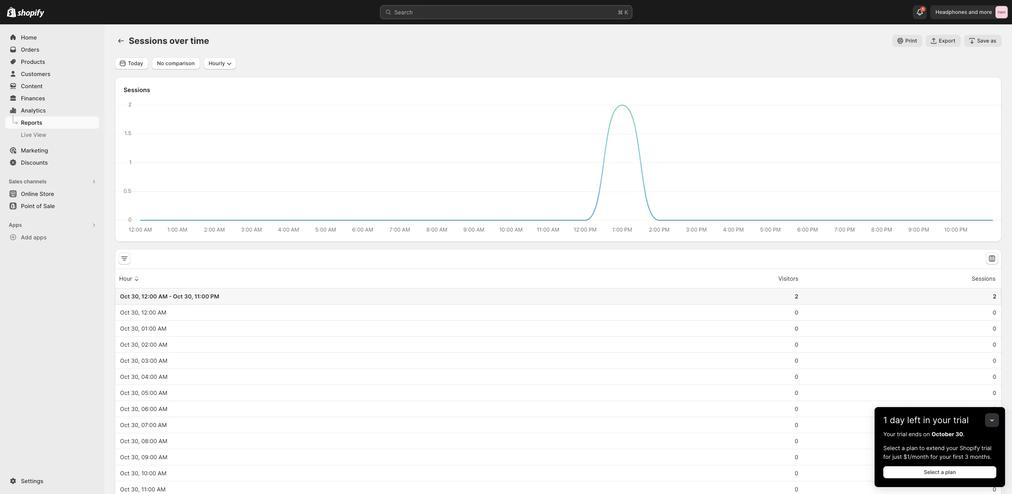 Task type: describe. For each thing, give the bounding box(es) containing it.
no comparison
[[157, 60, 195, 67]]

shopify
[[960, 445, 981, 452]]

01:00
[[141, 326, 156, 332]]

plan for select a plan
[[946, 470, 956, 476]]

2 for from the left
[[931, 454, 938, 461]]

1 for from the left
[[884, 454, 891, 461]]

oct for oct 30, 12:00 am
[[120, 309, 130, 316]]

oct 30, 12:00 am
[[120, 309, 167, 316]]

your trial ends on october 30 .
[[884, 431, 965, 438]]

a for select a plan
[[941, 470, 944, 476]]

⌘
[[618, 9, 623, 16]]

hourly
[[209, 60, 225, 67]]

and
[[969, 9, 979, 15]]

reports link
[[5, 117, 99, 129]]

live view link
[[5, 129, 99, 141]]

over
[[170, 36, 188, 46]]

shopify image
[[18, 9, 44, 18]]

30, right -
[[184, 293, 193, 300]]

apps
[[9, 222, 22, 228]]

products link
[[5, 56, 99, 68]]

today button
[[115, 57, 148, 70]]

sale
[[43, 203, 55, 210]]

point of sale
[[21, 203, 55, 210]]

analytics link
[[5, 104, 99, 117]]

oct 30, 04:00 am
[[120, 374, 168, 381]]

oct 30, 10:00 am
[[120, 470, 167, 477]]

.
[[964, 431, 965, 438]]

1 day left in your trial element
[[875, 430, 1006, 488]]

customers
[[21, 71, 50, 77]]

oct for oct 30, 10:00 am
[[120, 470, 130, 477]]

am for oct 30, 10:00 am
[[158, 470, 167, 477]]

sessions button
[[962, 271, 997, 287]]

oct for oct 30, 08:00 am
[[120, 438, 130, 445]]

plan for select a plan to extend your shopify trial for just $1/month for your first 3 months.
[[907, 445, 918, 452]]

30, for oct 30, 05:00 am
[[131, 390, 140, 397]]

oct for oct 30, 05:00 am
[[120, 390, 130, 397]]

oct for oct 30, 06:00 am
[[120, 406, 130, 413]]

am for oct 30, 12:00 am - oct 30, 11:00 pm
[[158, 293, 168, 300]]

store
[[40, 191, 54, 198]]

to
[[920, 445, 925, 452]]

am for oct 30, 02:00 am
[[159, 342, 167, 349]]

oct for oct 30, 09:00 am
[[120, 454, 130, 461]]

08:00
[[141, 438, 157, 445]]

first
[[953, 454, 964, 461]]

oct 30, 12:00 am - oct 30, 11:00 pm
[[120, 293, 219, 300]]

1 for 1 day left in your trial
[[884, 416, 888, 426]]

oct 30, 05:00 am
[[120, 390, 167, 397]]

home
[[21, 34, 37, 41]]

visitors button
[[769, 271, 800, 287]]

oct for oct 30, 03:00 am
[[120, 358, 130, 365]]

am for oct 30, 06:00 am
[[159, 406, 168, 413]]

point
[[21, 203, 35, 210]]

1 2 from the left
[[795, 293, 799, 300]]

oct for oct 30, 04:00 am
[[120, 374, 130, 381]]

select a plan link
[[884, 467, 997, 479]]

sessions for over
[[129, 36, 168, 46]]

no
[[157, 60, 164, 67]]

trial inside the select a plan to extend your shopify trial for just $1/month for your first 3 months.
[[982, 445, 992, 452]]

oct for oct 30, 11:00 am
[[120, 487, 130, 494]]

1 day left in your trial button
[[875, 408, 1006, 426]]

oct for oct 30, 01:00 am
[[120, 326, 130, 332]]

1 vertical spatial trial
[[898, 431, 908, 438]]

add apps
[[21, 234, 47, 241]]

oct for oct 30, 12:00 am - oct 30, 11:00 pm
[[120, 293, 130, 300]]

am for oct 30, 04:00 am
[[159, 374, 168, 381]]

orders
[[21, 46, 39, 53]]

reports
[[21, 119, 42, 126]]

online
[[21, 191, 38, 198]]

30, for oct 30, 12:00 am - oct 30, 11:00 pm
[[131, 293, 140, 300]]

shopify image
[[7, 7, 16, 17]]

headphones
[[936, 9, 968, 15]]

just
[[893, 454, 902, 461]]

am for oct 30, 12:00 am
[[158, 309, 167, 316]]

hour button
[[118, 271, 142, 287]]

02:00
[[141, 342, 157, 349]]

oct 30, 01:00 am
[[120, 326, 167, 332]]

30, for oct 30, 06:00 am
[[131, 406, 140, 413]]

visitors
[[779, 275, 799, 282]]

30, for oct 30, 02:00 am
[[131, 342, 140, 349]]

30, for oct 30, 08:00 am
[[131, 438, 140, 445]]

home link
[[5, 31, 99, 44]]

point of sale button
[[0, 200, 104, 212]]

live view
[[21, 131, 46, 138]]

1 button
[[913, 5, 927, 19]]

hourly button
[[204, 57, 236, 70]]

channels
[[24, 178, 47, 185]]

settings link
[[5, 476, 99, 488]]

content link
[[5, 80, 99, 92]]

as
[[991, 37, 997, 44]]

1 vertical spatial your
[[947, 445, 959, 452]]

export button
[[926, 35, 961, 47]]

07:00
[[141, 422, 156, 429]]

am for oct 30, 07:00 am
[[158, 422, 167, 429]]

discounts link
[[5, 157, 99, 169]]

search
[[394, 9, 413, 16]]

am for oct 30, 03:00 am
[[159, 358, 168, 365]]

headphones and more
[[936, 9, 993, 15]]

no comparison button
[[152, 57, 200, 70]]

add apps button
[[5, 232, 99, 244]]

am for oct 30, 08:00 am
[[159, 438, 167, 445]]

oct 30, 11:00 am
[[120, 487, 166, 494]]

finances link
[[5, 92, 99, 104]]



Task type: locate. For each thing, give the bounding box(es) containing it.
12:00 for oct 30, 12:00 am
[[141, 309, 156, 316]]

2 vertical spatial trial
[[982, 445, 992, 452]]

0 vertical spatial sessions
[[129, 36, 168, 46]]

oct left 07:00
[[120, 422, 130, 429]]

am right 09:00
[[159, 454, 168, 461]]

04:00
[[141, 374, 157, 381]]

your left first
[[940, 454, 952, 461]]

0 horizontal spatial a
[[902, 445, 905, 452]]

export
[[939, 37, 956, 44]]

for down extend
[[931, 454, 938, 461]]

oct left 04:00 on the bottom
[[120, 374, 130, 381]]

30, for oct 30, 09:00 am
[[131, 454, 140, 461]]

oct left 03:00
[[120, 358, 130, 365]]

1 inside "dropdown button"
[[923, 7, 924, 11]]

save as
[[978, 37, 997, 44]]

10:00
[[141, 470, 156, 477]]

0 horizontal spatial plan
[[907, 445, 918, 452]]

select down the select a plan to extend your shopify trial for just $1/month for your first 3 months.
[[924, 470, 940, 476]]

plan up "$1/month" at the bottom of page
[[907, 445, 918, 452]]

finances
[[21, 95, 45, 102]]

print
[[906, 37, 918, 44]]

am right 03:00
[[159, 358, 168, 365]]

am right 10:00
[[158, 470, 167, 477]]

30, left 08:00
[[131, 438, 140, 445]]

1 vertical spatial plan
[[946, 470, 956, 476]]

k
[[625, 9, 629, 16]]

1 horizontal spatial 11:00
[[195, 293, 209, 300]]

marketing link
[[5, 144, 99, 157]]

oct left 10:00
[[120, 470, 130, 477]]

select for select a plan
[[924, 470, 940, 476]]

oct left 06:00 at the bottom
[[120, 406, 130, 413]]

trial up 30
[[954, 416, 969, 426]]

11:00
[[195, 293, 209, 300], [141, 487, 155, 494]]

1 horizontal spatial select
[[924, 470, 940, 476]]

print button
[[893, 35, 923, 47]]

am down oct 30, 12:00 am - oct 30, 11:00 pm
[[158, 309, 167, 316]]

12:00 up oct 30, 12:00 am
[[142, 293, 157, 300]]

oct left 01:00
[[120, 326, 130, 332]]

oct for oct 30, 07:00 am
[[120, 422, 130, 429]]

30, left 05:00
[[131, 390, 140, 397]]

add
[[21, 234, 32, 241]]

30, for oct 30, 04:00 am
[[131, 374, 140, 381]]

03:00
[[141, 358, 157, 365]]

comparison
[[166, 60, 195, 67]]

-
[[169, 293, 172, 300]]

am for oct 30, 09:00 am
[[159, 454, 168, 461]]

0 vertical spatial select
[[884, 445, 901, 452]]

am left -
[[158, 293, 168, 300]]

30, up oct 30, 12:00 am
[[131, 293, 140, 300]]

1 horizontal spatial a
[[941, 470, 944, 476]]

1 vertical spatial sessions
[[124, 86, 150, 94]]

12:00 for oct 30, 12:00 am - oct 30, 11:00 pm
[[142, 293, 157, 300]]

1 horizontal spatial 2
[[993, 293, 997, 300]]

1 day left in your trial
[[884, 416, 969, 426]]

sales channels
[[9, 178, 47, 185]]

save
[[978, 37, 990, 44]]

oct 30, 09:00 am
[[120, 454, 168, 461]]

apps
[[33, 234, 47, 241]]

2 down visitors
[[795, 293, 799, 300]]

am for oct 30, 05:00 am
[[159, 390, 167, 397]]

sessions inside button
[[972, 275, 996, 282]]

apps button
[[5, 219, 99, 232]]

a for select a plan to extend your shopify trial for just $1/month for your first 3 months.
[[902, 445, 905, 452]]

0 vertical spatial a
[[902, 445, 905, 452]]

a down the select a plan to extend your shopify trial for just $1/month for your first 3 months.
[[941, 470, 944, 476]]

of
[[36, 203, 42, 210]]

11:00 down 10:00
[[141, 487, 155, 494]]

sessions
[[129, 36, 168, 46], [124, 86, 150, 94], [972, 275, 996, 282]]

1 horizontal spatial trial
[[954, 416, 969, 426]]

30, left 06:00 at the bottom
[[131, 406, 140, 413]]

customers link
[[5, 68, 99, 80]]

30, for oct 30, 03:00 am
[[131, 358, 140, 365]]

30, down oct 30, 10:00 am
[[131, 487, 140, 494]]

select inside the select a plan to extend your shopify trial for just $1/month for your first 3 months.
[[884, 445, 901, 452]]

on
[[924, 431, 931, 438]]

select for select a plan to extend your shopify trial for just $1/month for your first 3 months.
[[884, 445, 901, 452]]

06:00
[[141, 406, 157, 413]]

30, left the 02:00
[[131, 342, 140, 349]]

live
[[21, 131, 32, 138]]

for left just
[[884, 454, 891, 461]]

am right 05:00
[[159, 390, 167, 397]]

1 vertical spatial select
[[924, 470, 940, 476]]

oct right -
[[173, 293, 183, 300]]

0 vertical spatial 12:00
[[142, 293, 157, 300]]

0 vertical spatial plan
[[907, 445, 918, 452]]

30, left 07:00
[[131, 422, 140, 429]]

1
[[923, 7, 924, 11], [884, 416, 888, 426]]

1 vertical spatial 12:00
[[141, 309, 156, 316]]

oct left 08:00
[[120, 438, 130, 445]]

11:00 left the pm
[[195, 293, 209, 300]]

left
[[908, 416, 921, 426]]

save as button
[[965, 35, 1002, 47]]

1 horizontal spatial 1
[[923, 7, 924, 11]]

30, for oct 30, 11:00 am
[[131, 487, 140, 494]]

1 horizontal spatial plan
[[946, 470, 956, 476]]

30, for oct 30, 01:00 am
[[131, 326, 140, 332]]

a inside the select a plan to extend your shopify trial for just $1/month for your first 3 months.
[[902, 445, 905, 452]]

select
[[884, 445, 901, 452], [924, 470, 940, 476]]

your up october
[[933, 416, 951, 426]]

oct
[[120, 293, 130, 300], [173, 293, 183, 300], [120, 309, 130, 316], [120, 326, 130, 332], [120, 342, 130, 349], [120, 358, 130, 365], [120, 374, 130, 381], [120, 390, 130, 397], [120, 406, 130, 413], [120, 422, 130, 429], [120, 438, 130, 445], [120, 454, 130, 461], [120, 470, 130, 477], [120, 487, 130, 494]]

1 vertical spatial 1
[[884, 416, 888, 426]]

1 left the 'headphones'
[[923, 7, 924, 11]]

30,
[[131, 293, 140, 300], [184, 293, 193, 300], [131, 309, 140, 316], [131, 326, 140, 332], [131, 342, 140, 349], [131, 358, 140, 365], [131, 374, 140, 381], [131, 390, 140, 397], [131, 406, 140, 413], [131, 422, 140, 429], [131, 438, 140, 445], [131, 454, 140, 461], [131, 470, 140, 477], [131, 487, 140, 494]]

am right 04:00 on the bottom
[[159, 374, 168, 381]]

view
[[33, 131, 46, 138]]

a up just
[[902, 445, 905, 452]]

0 vertical spatial 1
[[923, 7, 924, 11]]

plan
[[907, 445, 918, 452], [946, 470, 956, 476]]

a
[[902, 445, 905, 452], [941, 470, 944, 476]]

30, for oct 30, 12:00 am
[[131, 309, 140, 316]]

am right the 02:00
[[159, 342, 167, 349]]

products
[[21, 58, 45, 65]]

0 horizontal spatial trial
[[898, 431, 908, 438]]

oct down hour
[[120, 293, 130, 300]]

trial inside dropdown button
[[954, 416, 969, 426]]

sessions for sessions button
[[972, 275, 996, 282]]

05:00
[[141, 390, 157, 397]]

oct 30, 02:00 am
[[120, 342, 167, 349]]

1 vertical spatial 11:00
[[141, 487, 155, 494]]

1 inside dropdown button
[[884, 416, 888, 426]]

3
[[965, 454, 969, 461]]

0 vertical spatial trial
[[954, 416, 969, 426]]

30, left 09:00
[[131, 454, 140, 461]]

months.
[[971, 454, 992, 461]]

orders link
[[5, 44, 99, 56]]

30, up oct 30, 01:00 am
[[131, 309, 140, 316]]

day
[[890, 416, 905, 426]]

0 horizontal spatial 2
[[795, 293, 799, 300]]

12:00 up 01:00
[[141, 309, 156, 316]]

settings
[[21, 478, 43, 485]]

0 horizontal spatial 11:00
[[141, 487, 155, 494]]

1 vertical spatial a
[[941, 470, 944, 476]]

trial up months.
[[982, 445, 992, 452]]

am right 06:00 at the bottom
[[159, 406, 168, 413]]

your inside dropdown button
[[933, 416, 951, 426]]

2 2 from the left
[[993, 293, 997, 300]]

0 horizontal spatial 1
[[884, 416, 888, 426]]

2 horizontal spatial trial
[[982, 445, 992, 452]]

plan inside the select a plan to extend your shopify trial for just $1/month for your first 3 months.
[[907, 445, 918, 452]]

oct left 09:00
[[120, 454, 130, 461]]

am for oct 30, 11:00 am
[[157, 487, 166, 494]]

2 vertical spatial sessions
[[972, 275, 996, 282]]

content
[[21, 83, 43, 90]]

1 left day
[[884, 416, 888, 426]]

0 horizontal spatial for
[[884, 454, 891, 461]]

online store
[[21, 191, 54, 198]]

oct 30, 03:00 am
[[120, 358, 168, 365]]

headphones and more image
[[996, 6, 1008, 18]]

am down oct 30, 10:00 am
[[157, 487, 166, 494]]

2 vertical spatial your
[[940, 454, 952, 461]]

trial right your
[[898, 431, 908, 438]]

2
[[795, 293, 799, 300], [993, 293, 997, 300]]

select a plan to extend your shopify trial for just $1/month for your first 3 months.
[[884, 445, 992, 461]]

30, for oct 30, 10:00 am
[[131, 470, 140, 477]]

sessions over time
[[129, 36, 209, 46]]

oct down oct 30, 10:00 am
[[120, 487, 130, 494]]

time
[[190, 36, 209, 46]]

30, left 01:00
[[131, 326, 140, 332]]

oct for oct 30, 02:00 am
[[120, 342, 130, 349]]

0 horizontal spatial select
[[884, 445, 901, 452]]

1 for 1
[[923, 7, 924, 11]]

oct left the 02:00
[[120, 342, 130, 349]]

⌘ k
[[618, 9, 629, 16]]

oct 30, 08:00 am
[[120, 438, 167, 445]]

online store button
[[0, 188, 104, 200]]

in
[[924, 416, 931, 426]]

your up first
[[947, 445, 959, 452]]

12:00
[[142, 293, 157, 300], [141, 309, 156, 316]]

marketing
[[21, 147, 48, 154]]

am
[[158, 293, 168, 300], [158, 309, 167, 316], [158, 326, 167, 332], [159, 342, 167, 349], [159, 358, 168, 365], [159, 374, 168, 381], [159, 390, 167, 397], [159, 406, 168, 413], [158, 422, 167, 429], [159, 438, 167, 445], [159, 454, 168, 461], [158, 470, 167, 477], [157, 487, 166, 494]]

09:00
[[141, 454, 157, 461]]

select up just
[[884, 445, 901, 452]]

oct left 05:00
[[120, 390, 130, 397]]

0 vertical spatial your
[[933, 416, 951, 426]]

30, left 04:00 on the bottom
[[131, 374, 140, 381]]

am for oct 30, 01:00 am
[[158, 326, 167, 332]]

30
[[956, 431, 964, 438]]

oct up oct 30, 01:00 am
[[120, 309, 130, 316]]

pm
[[211, 293, 219, 300]]

am right 07:00
[[158, 422, 167, 429]]

online store link
[[5, 188, 99, 200]]

ends
[[909, 431, 922, 438]]

30, for oct 30, 07:00 am
[[131, 422, 140, 429]]

extend
[[927, 445, 945, 452]]

am right 01:00
[[158, 326, 167, 332]]

0 vertical spatial 11:00
[[195, 293, 209, 300]]

1 horizontal spatial for
[[931, 454, 938, 461]]

2 down sessions button
[[993, 293, 997, 300]]

30, left 10:00
[[131, 470, 140, 477]]

plan down first
[[946, 470, 956, 476]]

am right 08:00
[[159, 438, 167, 445]]

30, left 03:00
[[131, 358, 140, 365]]



Task type: vqa. For each thing, say whether or not it's contained in the screenshot.
Oct 30, 03:00 AM's 30,
yes



